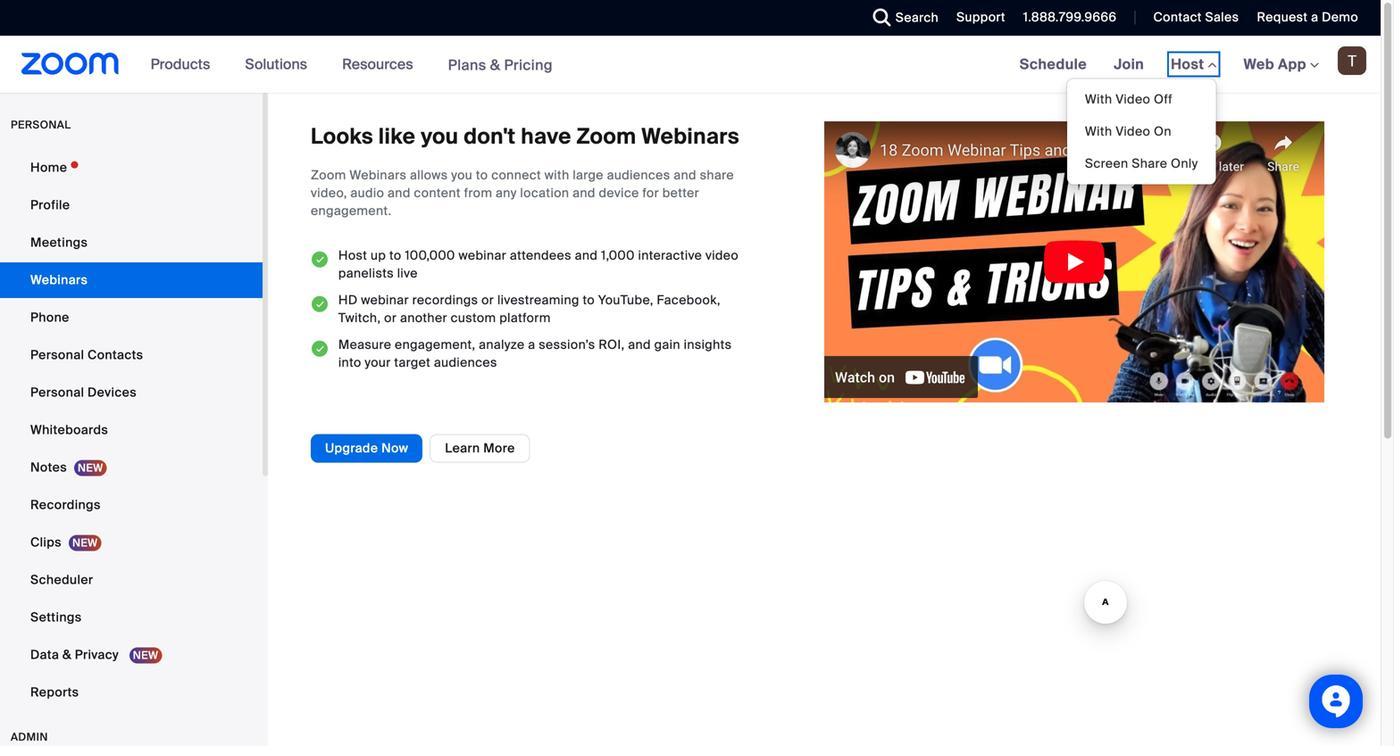 Task type: describe. For each thing, give the bounding box(es) containing it.
solutions
[[245, 55, 307, 74]]

to inside zoom webinars allows you to connect with large audiences and share video, audio and content from any location and device for better engagement.
[[476, 167, 488, 183]]

upgrade now button
[[311, 435, 423, 463]]

learn more
[[445, 440, 515, 457]]

clips
[[30, 535, 62, 551]]

personal devices link
[[0, 375, 263, 411]]

& for data
[[62, 647, 72, 664]]

with for with video on
[[1085, 123, 1112, 140]]

share
[[1132, 155, 1168, 172]]

notes link
[[0, 450, 263, 486]]

engagement.
[[311, 203, 391, 219]]

analyze
[[479, 337, 525, 353]]

connect
[[491, 167, 541, 183]]

reports link
[[0, 675, 263, 711]]

schedule
[[1020, 55, 1087, 74]]

interactive
[[638, 247, 702, 264]]

off
[[1154, 91, 1173, 108]]

1.888.799.9666
[[1023, 9, 1117, 25]]

twitch,
[[338, 310, 381, 326]]

reports
[[30, 685, 79, 701]]

meetings
[[30, 234, 88, 251]]

scheduler link
[[0, 563, 263, 598]]

platform
[[500, 310, 551, 326]]

into
[[338, 354, 361, 371]]

plans
[[448, 56, 486, 74]]

solutions button
[[245, 36, 315, 93]]

plans & pricing
[[448, 56, 553, 74]]

recordings
[[412, 292, 478, 308]]

request
[[1257, 9, 1308, 25]]

upgrade
[[325, 440, 378, 457]]

like
[[379, 123, 416, 150]]

hd webinar recordings or livestreaming to youtube, facebook, twitch, or another custom platform
[[338, 292, 721, 326]]

settings link
[[0, 600, 263, 636]]

video,
[[311, 185, 347, 201]]

only
[[1171, 155, 1198, 172]]

whiteboards
[[30, 422, 108, 439]]

video
[[706, 247, 739, 264]]

and inside measure engagement, analyze a session's roi, and gain insights into your target audiences
[[628, 337, 651, 353]]

audiences inside zoom webinars allows you to connect with large audiences and share video, audio and content from any location and device for better engagement.
[[607, 167, 670, 183]]

host for host up to 100,000 webinar attendees and 1,000 interactive video panelists live
[[338, 247, 367, 264]]

0 vertical spatial a
[[1311, 9, 1319, 25]]

and up better
[[674, 167, 697, 183]]

personal
[[11, 118, 71, 132]]

1 horizontal spatial or
[[482, 292, 494, 308]]

learn
[[445, 440, 480, 457]]

with
[[545, 167, 569, 183]]

1,000
[[601, 247, 635, 264]]

personal contacts
[[30, 347, 143, 364]]

phone link
[[0, 300, 263, 336]]

& for plans
[[490, 56, 500, 74]]

data & privacy
[[30, 647, 122, 664]]

2 horizontal spatial webinars
[[642, 123, 739, 150]]

better
[[662, 185, 699, 201]]

personal contacts link
[[0, 338, 263, 373]]

you inside zoom webinars allows you to connect with large audiences and share video, audio and content from any location and device for better engagement.
[[451, 167, 473, 183]]

meetings link
[[0, 225, 263, 261]]

upgrade now
[[325, 440, 408, 457]]

session's
[[539, 337, 595, 353]]

screen share only
[[1085, 155, 1198, 172]]

search
[[896, 9, 939, 26]]

with video on
[[1085, 123, 1172, 140]]

on
[[1154, 123, 1172, 140]]

phone
[[30, 309, 69, 326]]

profile
[[30, 197, 70, 213]]

screen share only link
[[1067, 148, 1216, 180]]

1 horizontal spatial zoom
[[577, 123, 636, 150]]

web app
[[1244, 55, 1307, 74]]

zoom inside zoom webinars allows you to connect with large audiences and share video, audio and content from any location and device for better engagement.
[[311, 167, 346, 183]]

content
[[414, 185, 461, 201]]

contacts
[[88, 347, 143, 364]]

to inside host up to 100,000 webinar attendees and 1,000 interactive video panelists live
[[389, 247, 402, 264]]

from
[[464, 185, 492, 201]]

devices
[[88, 385, 137, 401]]

notes
[[30, 460, 67, 476]]

whiteboards link
[[0, 413, 263, 448]]

insights
[[684, 337, 732, 353]]

webinars link
[[0, 263, 263, 298]]

video for on
[[1116, 123, 1151, 140]]

gain
[[654, 337, 680, 353]]

personal menu menu
[[0, 150, 263, 713]]

web
[[1244, 55, 1275, 74]]

recordings
[[30, 497, 101, 514]]



Task type: locate. For each thing, give the bounding box(es) containing it.
contact
[[1153, 9, 1202, 25]]

1.888.799.9666 button
[[1010, 0, 1121, 36], [1023, 9, 1117, 25]]

webinar
[[459, 247, 507, 264], [361, 292, 409, 308]]

a inside measure engagement, analyze a session's roi, and gain insights into your target audiences
[[528, 337, 535, 353]]

meetings navigation
[[1006, 36, 1381, 185]]

&
[[490, 56, 500, 74], [62, 647, 72, 664]]

0 horizontal spatial host
[[338, 247, 367, 264]]

support
[[957, 9, 1006, 25]]

join link
[[1100, 36, 1158, 93]]

2 vertical spatial to
[[583, 292, 595, 308]]

you up from
[[451, 167, 473, 183]]

web app button
[[1244, 55, 1319, 74]]

and down "large"
[[573, 185, 596, 201]]

large
[[573, 167, 604, 183]]

video left on
[[1116, 123, 1151, 140]]

target
[[394, 354, 431, 371]]

with up with video on on the right top
[[1085, 91, 1112, 108]]

webinar right '100,000'
[[459, 247, 507, 264]]

1 vertical spatial audiences
[[434, 354, 497, 371]]

hd
[[338, 292, 358, 308]]

with video off
[[1085, 91, 1173, 108]]

resources
[[342, 55, 413, 74]]

live
[[397, 265, 418, 282]]

1 vertical spatial webinars
[[350, 167, 407, 183]]

0 vertical spatial you
[[421, 123, 459, 150]]

webinars down the meetings
[[30, 272, 88, 288]]

zoom up video,
[[311, 167, 346, 183]]

or right twitch,
[[384, 310, 397, 326]]

zoom webinars allows you to connect with large audiences and share video, audio and content from any location and device for better engagement.
[[311, 167, 734, 219]]

a left demo
[[1311, 9, 1319, 25]]

2 horizontal spatial to
[[583, 292, 595, 308]]

1 vertical spatial to
[[389, 247, 402, 264]]

share
[[700, 167, 734, 183]]

1 vertical spatial host
[[338, 247, 367, 264]]

audio
[[350, 185, 384, 201]]

zoom up "large"
[[577, 123, 636, 150]]

1 video from the top
[[1116, 91, 1151, 108]]

personal up whiteboards
[[30, 385, 84, 401]]

0 vertical spatial audiences
[[607, 167, 670, 183]]

to inside 'hd webinar recordings or livestreaming to youtube, facebook, twitch, or another custom platform'
[[583, 292, 595, 308]]

data
[[30, 647, 59, 664]]

1 horizontal spatial to
[[476, 167, 488, 183]]

host up to 100,000 webinar attendees and 1,000 interactive video panelists live
[[338, 247, 739, 282]]

webinar inside 'hd webinar recordings or livestreaming to youtube, facebook, twitch, or another custom platform'
[[361, 292, 409, 308]]

admin
[[11, 731, 48, 744]]

& right plans
[[490, 56, 500, 74]]

0 horizontal spatial &
[[62, 647, 72, 664]]

any
[[496, 185, 517, 201]]

panelists
[[338, 265, 394, 282]]

1 personal from the top
[[30, 347, 84, 364]]

and left gain
[[628, 337, 651, 353]]

home link
[[0, 150, 263, 186]]

video
[[1116, 91, 1151, 108], [1116, 123, 1151, 140]]

100,000
[[405, 247, 455, 264]]

0 horizontal spatial a
[[528, 337, 535, 353]]

with video off link
[[1067, 84, 1216, 116]]

host button
[[1171, 55, 1217, 74]]

recordings link
[[0, 488, 263, 523]]

1 vertical spatial with
[[1085, 123, 1112, 140]]

audiences down "engagement,"
[[434, 354, 497, 371]]

0 vertical spatial video
[[1116, 91, 1151, 108]]

product information navigation
[[137, 36, 566, 94]]

you up allows
[[421, 123, 459, 150]]

contact sales
[[1153, 9, 1239, 25]]

webinars inside zoom webinars allows you to connect with large audiences and share video, audio and content from any location and device for better engagement.
[[350, 167, 407, 183]]

host inside meetings navigation
[[1171, 55, 1208, 74]]

2 vertical spatial webinars
[[30, 272, 88, 288]]

webinars up share
[[642, 123, 739, 150]]

resources button
[[342, 36, 421, 93]]

products button
[[151, 36, 218, 93]]

to up from
[[476, 167, 488, 183]]

1 horizontal spatial a
[[1311, 9, 1319, 25]]

1 vertical spatial zoom
[[311, 167, 346, 183]]

search button
[[860, 0, 943, 36]]

1 vertical spatial video
[[1116, 123, 1151, 140]]

host inside host up to 100,000 webinar attendees and 1,000 interactive video panelists live
[[338, 247, 367, 264]]

0 vertical spatial or
[[482, 292, 494, 308]]

with for with video off
[[1085, 91, 1112, 108]]

device
[[599, 185, 639, 201]]

pricing
[[504, 56, 553, 74]]

with up screen
[[1085, 123, 1112, 140]]

schedule link
[[1006, 36, 1100, 93]]

0 vertical spatial webinars
[[642, 123, 739, 150]]

1 vertical spatial webinar
[[361, 292, 409, 308]]

allows
[[410, 167, 448, 183]]

1 horizontal spatial webinars
[[350, 167, 407, 183]]

custom
[[451, 310, 496, 326]]

youtube,
[[598, 292, 654, 308]]

personal down phone
[[30, 347, 84, 364]]

home
[[30, 159, 67, 176]]

data & privacy link
[[0, 638, 263, 673]]

0 vertical spatial to
[[476, 167, 488, 183]]

2 video from the top
[[1116, 123, 1151, 140]]

roi,
[[599, 337, 625, 353]]

webinars inside personal menu menu
[[30, 272, 88, 288]]

0 horizontal spatial audiences
[[434, 354, 497, 371]]

banner
[[0, 36, 1381, 185]]

1 vertical spatial personal
[[30, 385, 84, 401]]

& right the data
[[62, 647, 72, 664]]

attendees
[[510, 247, 572, 264]]

and right audio
[[388, 185, 411, 201]]

profile link
[[0, 188, 263, 223]]

webinars up audio
[[350, 167, 407, 183]]

1 horizontal spatial webinar
[[459, 247, 507, 264]]

personal
[[30, 347, 84, 364], [30, 385, 84, 401]]

0 vertical spatial &
[[490, 56, 500, 74]]

looks like you don't have zoom webinars
[[311, 123, 739, 150]]

audiences
[[607, 167, 670, 183], [434, 354, 497, 371]]

don't
[[464, 123, 516, 150]]

0 horizontal spatial webinars
[[30, 272, 88, 288]]

more
[[483, 440, 515, 457]]

for
[[643, 185, 659, 201]]

up
[[371, 247, 386, 264]]

1 horizontal spatial &
[[490, 56, 500, 74]]

request a demo link
[[1244, 0, 1381, 36], [1257, 9, 1358, 25]]

to left youtube,
[[583, 292, 595, 308]]

webinars
[[642, 123, 739, 150], [350, 167, 407, 183], [30, 272, 88, 288]]

have
[[521, 123, 571, 150]]

1 vertical spatial &
[[62, 647, 72, 664]]

2 personal from the top
[[30, 385, 84, 401]]

screen
[[1085, 155, 1129, 172]]

& inside personal menu menu
[[62, 647, 72, 664]]

a
[[1311, 9, 1319, 25], [528, 337, 535, 353]]

1 horizontal spatial audiences
[[607, 167, 670, 183]]

& inside 'product information' navigation
[[490, 56, 500, 74]]

1 vertical spatial you
[[451, 167, 473, 183]]

0 horizontal spatial zoom
[[311, 167, 346, 183]]

with video on link
[[1067, 116, 1216, 148]]

facebook,
[[657, 292, 721, 308]]

engagement,
[[395, 337, 475, 353]]

1 with from the top
[[1085, 91, 1112, 108]]

a down platform
[[528, 337, 535, 353]]

0 vertical spatial webinar
[[459, 247, 507, 264]]

profile picture image
[[1338, 46, 1367, 75]]

location
[[520, 185, 569, 201]]

audiences up for
[[607, 167, 670, 183]]

personal for personal devices
[[30, 385, 84, 401]]

webinar up twitch,
[[361, 292, 409, 308]]

with
[[1085, 91, 1112, 108], [1085, 123, 1112, 140]]

host up panelists
[[338, 247, 367, 264]]

scheduler
[[30, 572, 93, 589]]

host for host
[[1171, 55, 1208, 74]]

banner containing products
[[0, 36, 1381, 185]]

1 vertical spatial a
[[528, 337, 535, 353]]

your
[[365, 354, 391, 371]]

zoom logo image
[[21, 53, 119, 75]]

0 vertical spatial zoom
[[577, 123, 636, 150]]

app
[[1278, 55, 1307, 74]]

host up off
[[1171, 55, 1208, 74]]

video left off
[[1116, 91, 1151, 108]]

and inside host up to 100,000 webinar attendees and 1,000 interactive video panelists live
[[575, 247, 598, 264]]

audiences inside measure engagement, analyze a session's roi, and gain insights into your target audiences
[[434, 354, 497, 371]]

learn more button
[[430, 435, 530, 463]]

privacy
[[75, 647, 119, 664]]

personal for personal contacts
[[30, 347, 84, 364]]

livestreaming
[[497, 292, 579, 308]]

webinar inside host up to 100,000 webinar attendees and 1,000 interactive video panelists live
[[459, 247, 507, 264]]

1 vertical spatial or
[[384, 310, 397, 326]]

video for off
[[1116, 91, 1151, 108]]

1 horizontal spatial host
[[1171, 55, 1208, 74]]

0 vertical spatial personal
[[30, 347, 84, 364]]

settings
[[30, 610, 82, 626]]

or up custom
[[482, 292, 494, 308]]

0 horizontal spatial webinar
[[361, 292, 409, 308]]

and left 1,000 at the left top of page
[[575, 247, 598, 264]]

to right up
[[389, 247, 402, 264]]

looks
[[311, 123, 373, 150]]

zoom
[[577, 123, 636, 150], [311, 167, 346, 183]]

now
[[381, 440, 408, 457]]

0 horizontal spatial or
[[384, 310, 397, 326]]

0 horizontal spatial to
[[389, 247, 402, 264]]

0 vertical spatial with
[[1085, 91, 1112, 108]]

request a demo
[[1257, 9, 1358, 25]]

2 with from the top
[[1085, 123, 1112, 140]]

measure engagement, analyze a session's roi, and gain insights into your target audiences
[[338, 337, 732, 371]]

0 vertical spatial host
[[1171, 55, 1208, 74]]

personal devices
[[30, 385, 137, 401]]



Task type: vqa. For each thing, say whether or not it's contained in the screenshot.
leftmost the and
no



